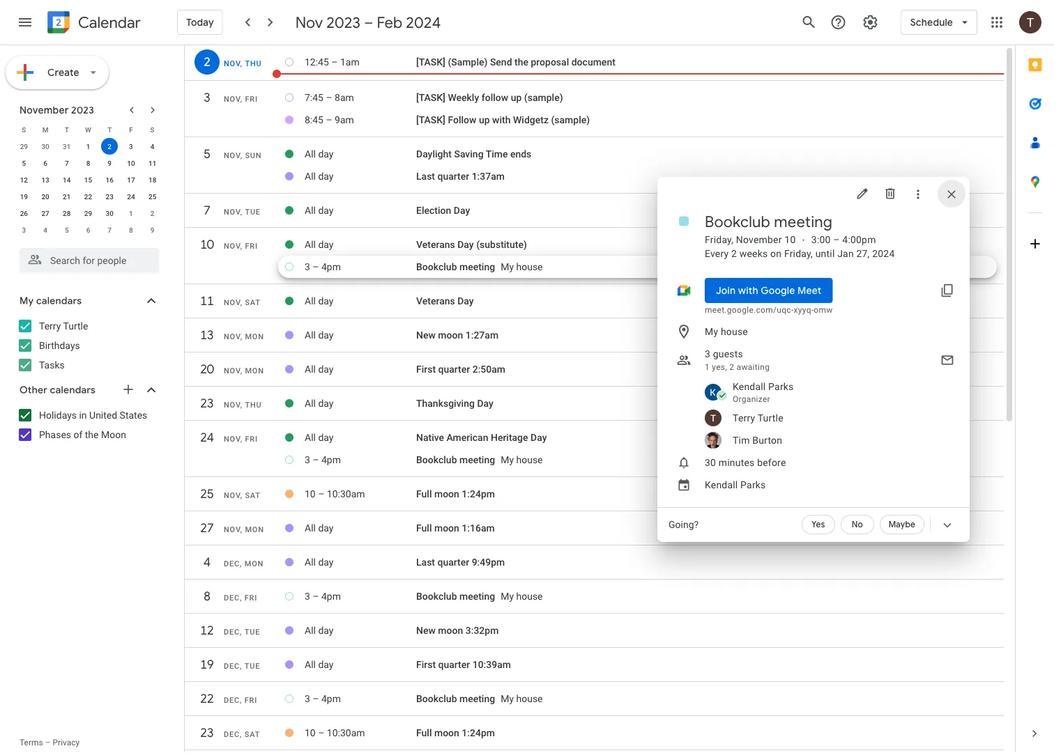 Task type: describe. For each thing, give the bounding box(es) containing it.
2 day from the top
[[318, 171, 334, 182]]

holidays
[[39, 410, 77, 421]]

2 all day cell from the top
[[305, 165, 416, 188]]

bookclub for 10 row group bookclub meeting button
[[416, 261, 457, 273]]

moon for 12
[[438, 625, 463, 637]]

terry turtle inside terry turtle tree item
[[733, 412, 784, 424]]

10 – 10:30am cell for 23
[[305, 722, 416, 745]]

nov for 3
[[224, 95, 240, 104]]

1 inside 3 guests 1 yes, 2 awaiting
[[705, 363, 710, 372]]

december 1 element
[[123, 205, 139, 222]]

3 row group
[[185, 85, 1004, 137]]

1 s from the left
[[22, 126, 26, 134]]

mon for 13
[[245, 333, 264, 341]]

8 link
[[195, 584, 220, 609]]

19 row
[[185, 653, 1004, 685]]

5 for 5 link
[[203, 146, 210, 162]]

23 link for all day
[[195, 391, 220, 416]]

3 link
[[195, 85, 220, 110]]

birthdays
[[39, 340, 80, 351]]

– for "25" 'row'
[[318, 489, 324, 500]]

row containing 12
[[13, 172, 163, 188]]

2 inside bookclub meeting friday, november 10 ⋅ 3:00 – 4:00pm every 2 weeks on friday, until jan 27, 2024
[[731, 248, 737, 259]]

the inside "other calendars" list
[[85, 429, 99, 441]]

29 for october 29 element
[[20, 142, 28, 151]]

dec for 12
[[224, 628, 240, 637]]

1am
[[340, 56, 360, 68]]

first quarter 2:50am button
[[416, 364, 506, 375]]

december 5 element
[[58, 222, 75, 238]]

election
[[416, 205, 451, 216]]

omw
[[814, 305, 833, 315]]

december 3 element
[[16, 222, 32, 238]]

meet
[[798, 284, 822, 297]]

new moon 1:27am
[[416, 330, 499, 341]]

4 for 4 link
[[203, 555, 210, 571]]

calendar heading
[[75, 13, 141, 32]]

with inside the 3 'row group'
[[492, 114, 511, 126]]

1 horizontal spatial 6
[[86, 226, 90, 234]]

1:27am
[[466, 330, 499, 341]]

all day cell for 11
[[305, 290, 416, 312]]

(sample)
[[448, 56, 488, 68]]

20 element
[[37, 188, 54, 205]]

nov , tue
[[224, 208, 261, 216]]

all day cell for 7
[[305, 199, 416, 222]]

25 link
[[195, 482, 220, 507]]

quarter for 20
[[438, 364, 470, 375]]

0 horizontal spatial 6
[[43, 159, 47, 167]]

row containing 3
[[13, 222, 163, 238]]

my calendars list
[[3, 315, 173, 377]]

bookclub inside bookclub meeting friday, november 10 ⋅ 3:00 – 4:00pm every 2 weeks on friday, until jan 27, 2024
[[705, 212, 771, 231]]

12:45
[[305, 56, 329, 68]]

3 inside 8 row
[[305, 591, 310, 603]]

my for 22 row
[[501, 694, 514, 705]]

december 9 element
[[144, 222, 161, 238]]

full moon 1:16am button
[[416, 523, 495, 534]]

remove from this calendar image
[[883, 187, 897, 201]]

0 horizontal spatial 7
[[65, 159, 69, 167]]

[task] follow up with widgetz (sample) button
[[416, 114, 590, 126]]

up inside 3 'row'
[[511, 92, 522, 103]]

– for 3 – 4pm cell in the 24 row group's cell
[[313, 454, 319, 466]]

october 31 element
[[58, 138, 75, 155]]

24 element
[[123, 188, 139, 205]]

2 all from the top
[[305, 171, 316, 182]]

9:49pm
[[472, 557, 505, 568]]

add other calendars image
[[121, 383, 135, 397]]

xyyq-
[[794, 305, 814, 315]]

2 link
[[195, 50, 220, 75]]

day for 27
[[318, 523, 334, 534]]

1:24pm for 23
[[462, 728, 495, 739]]

terms
[[20, 738, 43, 748]]

quarter for 19
[[438, 659, 470, 671]]

saving
[[454, 148, 484, 160]]

nov , mon for 20
[[224, 367, 264, 375]]

10 element
[[123, 155, 139, 172]]

all day cell for 20
[[305, 358, 416, 381]]

2023 for november
[[71, 104, 94, 116]]

3 – 4pm cell for bookclub meeting button for 24 row group
[[305, 449, 416, 471]]

kendall parks organizer
[[733, 381, 794, 404]]

guests
[[713, 348, 743, 360]]

1 t from the left
[[65, 126, 69, 134]]

3 inside 10 row group
[[305, 261, 310, 273]]

meet.google.com/uqc-xyyq-omw
[[705, 305, 833, 315]]

3 inside 3 guests 1 yes, 2 awaiting
[[705, 348, 711, 360]]

10 inside bookclub meeting friday, november 10 ⋅ 3:00 – 4:00pm every 2 weeks on friday, until jan 27, 2024
[[785, 234, 796, 245]]

december 4 element
[[37, 222, 54, 238]]

3:00
[[811, 234, 831, 245]]

7:45 – 8am
[[305, 92, 354, 103]]

10 inside row
[[200, 237, 213, 253]]

nov for 20
[[224, 367, 240, 375]]

december 7 element
[[101, 222, 118, 238]]

meeting inside bookclub meeting friday, november 10 ⋅ 3:00 – 4:00pm every 2 weeks on friday, until jan 27, 2024
[[774, 212, 833, 231]]

1 23 row from the top
[[185, 391, 1004, 423]]

my inside dropdown button
[[20, 295, 34, 307]]

20 for 20 link
[[200, 362, 213, 378]]

google
[[761, 284, 795, 297]]

day for 13
[[318, 330, 334, 341]]

26 element
[[16, 205, 32, 222]]

2 inside 3 guests 1 yes, 2 awaiting
[[730, 363, 734, 372]]

dec , mon
[[224, 560, 264, 569]]

26
[[20, 209, 28, 218]]

join with google meet
[[716, 284, 822, 297]]

thanksgiving day
[[416, 398, 494, 409]]

25 row
[[185, 482, 1004, 514]]

3 inside 'row'
[[203, 90, 210, 106]]

22 link
[[195, 687, 220, 712]]

terry inside my calendars 'list'
[[39, 320, 61, 332]]

october 29 element
[[16, 138, 32, 155]]

house for bookclub meeting button for 24 row group
[[516, 454, 543, 466]]

schedule button
[[901, 6, 978, 39]]

nov for 25
[[224, 492, 240, 500]]

, for 11 'link'
[[240, 298, 243, 307]]

turtle inside terry turtle tree item
[[758, 412, 784, 424]]

29 element
[[80, 205, 97, 222]]

all day for 7
[[305, 205, 334, 216]]

3 guests 1 yes, 2 awaiting
[[705, 348, 770, 372]]

maybe button
[[880, 515, 925, 535]]

13 link
[[195, 323, 220, 348]]

[task] weekly follow up (sample)
[[416, 92, 563, 103]]

house for 10 row group bookclub meeting button
[[516, 261, 543, 273]]

5 row group
[[185, 142, 1004, 194]]

create button
[[6, 56, 109, 89]]

kendall for kendall parks organizer
[[733, 381, 766, 393]]

all day for 23
[[305, 398, 334, 409]]

4pm for 3 – 4pm cell in 10 row group
[[321, 261, 341, 273]]

bookclub meeting button for 22 row
[[416, 694, 495, 705]]

the inside "2" row
[[515, 56, 528, 68]]

2024 inside bookclub meeting friday, november 10 ⋅ 3:00 – 4:00pm every 2 weeks on friday, until jan 27, 2024
[[872, 248, 895, 259]]

, for 10 link
[[240, 242, 243, 251]]

first quarter 2:50am
[[416, 364, 506, 375]]

– for "2" row
[[331, 56, 338, 68]]

5 for december 5 element
[[65, 226, 69, 234]]

22 for 22 link
[[200, 691, 213, 707]]

– for cell inside the 22 row
[[313, 694, 319, 705]]

10 row group
[[185, 232, 1004, 284]]

27 for the 27 element
[[41, 209, 49, 218]]

bookclub for bookclub meeting button in the 8 row
[[416, 591, 457, 603]]

grid containing 2
[[185, 45, 1004, 754]]

heritage
[[491, 432, 528, 444]]

nov , sat for 25
[[224, 492, 261, 500]]

0 horizontal spatial 9
[[108, 159, 112, 167]]

12 link
[[195, 618, 220, 644]]

row group containing 29
[[13, 138, 163, 238]]

terry turtle inside my calendars 'list'
[[39, 320, 88, 332]]

thu for 23
[[245, 401, 262, 410]]

7:45
[[305, 92, 324, 103]]

calendar
[[78, 13, 141, 32]]

sat for 11
[[245, 298, 261, 307]]

new moon 3:32pm button
[[416, 625, 499, 637]]

all day cell for 4
[[305, 552, 416, 574]]

jan
[[837, 248, 854, 259]]

14
[[63, 176, 71, 184]]

8 row
[[185, 584, 1004, 616]]

19 for '19' element
[[20, 192, 28, 201]]

american
[[447, 432, 488, 444]]

18 element
[[144, 172, 161, 188]]

dec for 22
[[224, 697, 240, 705]]

1 inside december 1 element
[[129, 209, 133, 218]]

november inside bookclub meeting friday, november 10 ⋅ 3:00 – 4:00pm every 2 weeks on friday, until jan 27, 2024
[[736, 234, 782, 245]]

4 row
[[185, 550, 1004, 582]]

of
[[74, 429, 83, 441]]

0 horizontal spatial 2024
[[406, 13, 441, 32]]

day for 11
[[458, 295, 474, 307]]

0 horizontal spatial 5
[[22, 159, 26, 167]]

21 element
[[58, 188, 75, 205]]

new for 13
[[416, 330, 436, 341]]

0 vertical spatial november
[[20, 104, 69, 116]]

, for 12 link
[[240, 628, 242, 637]]

yes,
[[712, 363, 727, 372]]

organizer
[[733, 395, 770, 404]]

bookclub meeting button for 10 row group
[[416, 261, 495, 273]]

every
[[705, 248, 729, 259]]

all for 20
[[305, 364, 316, 375]]

yes button
[[802, 515, 835, 535]]

1 vertical spatial (sample)
[[551, 114, 590, 126]]

row containing 29
[[13, 138, 163, 155]]

moon for 25
[[434, 489, 459, 500]]

my calendars
[[20, 295, 82, 307]]

19 link
[[195, 653, 220, 678]]

all day cell for 19
[[305, 654, 416, 676]]

23 link for 10 – 10:30am
[[195, 721, 220, 746]]

first quarter 10:39am
[[416, 659, 511, 671]]

native american heritage day button
[[416, 432, 547, 444]]

moon for 27
[[434, 523, 459, 534]]

2, today element
[[101, 138, 118, 155]]

all day cell for 23
[[305, 393, 416, 415]]

united
[[89, 410, 117, 421]]

nov , sat for 11
[[224, 298, 261, 307]]

[task] follow up with widgetz (sample)
[[416, 114, 590, 126]]

2 t from the left
[[107, 126, 112, 134]]

moon for 13
[[438, 330, 463, 341]]

all for 23
[[305, 398, 316, 409]]

10 row
[[185, 232, 1004, 264]]

1 horizontal spatial friday,
[[784, 248, 813, 259]]

tim burton
[[733, 435, 782, 446]]

day for 23
[[477, 398, 494, 409]]

4pm for 3 – 4pm cell in the 24 row group
[[321, 454, 341, 466]]

3 inside 24 row group
[[305, 454, 310, 466]]

0 vertical spatial friday,
[[705, 234, 734, 245]]

weekly
[[448, 92, 479, 103]]

turtle inside my calendars 'list'
[[63, 320, 88, 332]]

time
[[486, 148, 508, 160]]

30 minutes before
[[705, 457, 786, 469]]

24 row group
[[185, 425, 1004, 478]]

27,
[[857, 248, 870, 259]]

phases
[[39, 429, 71, 441]]

all for 13
[[305, 330, 316, 341]]

all for 27
[[305, 523, 316, 534]]

create
[[47, 66, 79, 79]]

meet.google.com/uqc-
[[705, 305, 794, 315]]

17
[[127, 176, 135, 184]]

veterans day
[[416, 295, 474, 307]]

my inside button
[[705, 326, 718, 337]]

cell for 3 – 4pm cell in the 24 row group
[[416, 449, 997, 471]]

27 link
[[195, 516, 220, 541]]

20 for 20 element
[[41, 192, 49, 201]]

last quarter 1:37am
[[416, 171, 505, 182]]

23 element
[[101, 188, 118, 205]]

nov for 27
[[224, 526, 240, 534]]

meeting for bookclub meeting button in the 8 row
[[459, 591, 495, 603]]

nov , thu for 23
[[224, 401, 262, 410]]

, for 4 link
[[240, 560, 242, 569]]

native
[[416, 432, 444, 444]]

new moon 3:32pm
[[416, 625, 499, 637]]

other
[[20, 384, 48, 397]]

proposal
[[531, 56, 569, 68]]

f
[[129, 126, 133, 134]]

bookclub meeting button for 8 row on the bottom
[[416, 591, 495, 603]]

12:45 – 1am cell
[[305, 51, 416, 73]]

16
[[106, 176, 114, 184]]

veterans day (substitute)
[[416, 239, 527, 250]]

15
[[84, 176, 92, 184]]

nov for 7
[[224, 208, 240, 216]]

1 horizontal spatial 4
[[150, 142, 154, 151]]

1 vertical spatial up
[[479, 114, 490, 126]]

quarter inside 5 row group
[[438, 171, 469, 182]]

with inside join with google meet link
[[738, 284, 759, 297]]

nov for 5
[[224, 151, 240, 160]]

day for 19
[[318, 659, 334, 671]]

11 element
[[144, 155, 161, 172]]

day inside 24 row
[[531, 432, 547, 444]]

30 for october 30 element
[[41, 142, 49, 151]]

all for 19
[[305, 659, 316, 671]]

3 inside 22 row
[[305, 694, 310, 705]]

3 – 4pm for 3 – 4pm cell in the 24 row group
[[305, 454, 341, 466]]

dec , tue for 12
[[224, 628, 260, 637]]

nov , mon for 13
[[224, 333, 264, 341]]

3 [task] from the top
[[416, 114, 445, 126]]

terry inside terry turtle tree item
[[733, 412, 755, 424]]

[task] (sample) send the proposal document button
[[416, 56, 616, 68]]

27 for 27 link
[[200, 520, 213, 537]]

last quarter 1:37am button
[[416, 171, 505, 182]]

phases of the moon
[[39, 429, 126, 441]]

4 link
[[195, 550, 220, 575]]

28 element
[[58, 205, 75, 222]]

2 row
[[185, 50, 1004, 82]]

19 element
[[16, 188, 32, 205]]

full moon 1:24pm for 25
[[416, 489, 495, 500]]

2 row group
[[185, 50, 1004, 82]]

fri for 22
[[245, 697, 257, 705]]

day for 7
[[454, 205, 470, 216]]

december 8 element
[[123, 222, 139, 238]]

quarter for 4
[[438, 557, 469, 568]]



Task type: locate. For each thing, give the bounding box(es) containing it.
0 vertical spatial nov , thu
[[224, 59, 262, 68]]

terms – privacy
[[20, 738, 80, 748]]

house for bookclub meeting button within the 22 row
[[516, 694, 543, 705]]

17 element
[[123, 172, 139, 188]]

mon right 13 link
[[245, 333, 264, 341]]

11 day from the top
[[318, 557, 334, 568]]

bookclub meeting button for 24 row group
[[416, 454, 495, 466]]

1 vertical spatial terry turtle
[[733, 412, 784, 424]]

4pm inside 22 row
[[321, 694, 341, 705]]

24 down 17
[[127, 192, 135, 201]]

nov , mon right 13 link
[[224, 333, 264, 341]]

0 vertical spatial tue
[[245, 208, 261, 216]]

30 for 30 minutes before
[[705, 457, 716, 469]]

veterans up new moon 1:27am button
[[416, 295, 455, 307]]

1 horizontal spatial 29
[[84, 209, 92, 218]]

burton
[[753, 435, 782, 446]]

0 vertical spatial terry turtle
[[39, 320, 88, 332]]

1 horizontal spatial 11
[[200, 293, 213, 309]]

my inside 10 row group
[[501, 261, 514, 273]]

cell for 3 – 4pm cell in the 8 row
[[416, 586, 997, 608]]

0 vertical spatial 10 – 10:30am cell
[[305, 483, 416, 506]]

nov , mon inside 27 row
[[224, 526, 264, 534]]

4 row from the top
[[13, 172, 163, 188]]

, for 8 link
[[240, 594, 242, 603]]

tue right 19 "link"
[[245, 662, 260, 671]]

day inside 12 row
[[318, 625, 334, 637]]

1 vertical spatial [task]
[[416, 92, 445, 103]]

friday, down '⋅'
[[784, 248, 813, 259]]

6 dec from the top
[[224, 731, 240, 739]]

bookclub up new moon 3:32pm button
[[416, 591, 457, 603]]

2 full from the top
[[416, 523, 432, 534]]

day inside '13' row
[[318, 330, 334, 341]]

bookclub down first quarter 10:39am button
[[416, 694, 457, 705]]

calendars up birthdays
[[36, 295, 82, 307]]

1:24pm inside 23 row
[[462, 728, 495, 739]]

0 horizontal spatial 8
[[86, 159, 90, 167]]

9 day from the top
[[318, 432, 334, 444]]

1 full moon 1:24pm button from the top
[[416, 489, 495, 500]]

dec for 4
[[224, 560, 240, 569]]

22 down 19 "link"
[[200, 691, 213, 707]]

2 horizontal spatial 4
[[203, 555, 210, 571]]

0 vertical spatial nov , mon
[[224, 333, 264, 341]]

1 vertical spatial with
[[738, 284, 759, 297]]

30 left minutes
[[705, 457, 716, 469]]

6 all day from the top
[[305, 330, 334, 341]]

1 horizontal spatial terry turtle
[[733, 412, 784, 424]]

veterans day button
[[416, 295, 474, 307]]

nov , fri for 10
[[224, 242, 258, 251]]

day for 24
[[318, 432, 334, 444]]

sat inside 23 row
[[245, 731, 260, 739]]

0 horizontal spatial 13
[[41, 176, 49, 184]]

dec , tue right 19 "link"
[[224, 662, 260, 671]]

calendars up in
[[50, 384, 96, 397]]

november up weeks
[[736, 234, 782, 245]]

4 bookclub meeting button from the top
[[416, 694, 495, 705]]

19 inside november 2023 grid
[[20, 192, 28, 201]]

20 link
[[195, 357, 220, 382]]

bookclub meeting button up new moon 3:32pm button
[[416, 591, 495, 603]]

house inside 22 row
[[516, 694, 543, 705]]

meeting
[[774, 212, 833, 231], [459, 261, 495, 273], [459, 454, 495, 466], [459, 591, 495, 603], [459, 694, 495, 705]]

nov , mon up dec , mon
[[224, 526, 264, 534]]

27 up 4 link
[[200, 520, 213, 537]]

sun
[[245, 151, 262, 160]]

0 vertical spatial 1:24pm
[[462, 489, 495, 500]]

22 element
[[80, 188, 97, 205]]

1 horizontal spatial 9
[[150, 226, 154, 234]]

0 vertical spatial sat
[[245, 298, 261, 307]]

0 vertical spatial nov , fri
[[224, 95, 258, 104]]

veterans
[[416, 239, 455, 250], [416, 295, 455, 307]]

10 inside 23 row
[[305, 728, 316, 739]]

13 up 20 element
[[41, 176, 49, 184]]

25 down 18
[[148, 192, 156, 201]]

thu inside "2" row
[[245, 59, 262, 68]]

23 link down 22 link
[[195, 721, 220, 746]]

all day cell for 5
[[305, 143, 416, 165]]

2 cell
[[99, 138, 120, 155]]

25 for 25 element
[[148, 192, 156, 201]]

meeting inside 22 row
[[459, 694, 495, 705]]

all for 24
[[305, 432, 316, 444]]

23 for all
[[200, 396, 213, 412]]

3 – 4pm cell for bookclub meeting button in the 8 row
[[305, 586, 416, 608]]

12 for 12 link
[[200, 623, 213, 639]]

4 4pm from the top
[[321, 694, 341, 705]]

1 up december 8 element
[[129, 209, 133, 218]]

4 bookclub meeting my house from the top
[[416, 694, 543, 705]]

10 all day cell from the top
[[305, 517, 416, 540]]

5 row
[[185, 142, 1004, 174]]

1 horizontal spatial 24
[[200, 430, 213, 446]]

kendall
[[733, 381, 766, 393], [705, 479, 738, 491]]

19 up 22 link
[[200, 657, 213, 673]]

2 vertical spatial 8
[[203, 589, 210, 605]]

1 vertical spatial 22
[[200, 691, 213, 707]]

bookclub inside 10 row group
[[416, 261, 457, 273]]

1 vertical spatial thu
[[245, 401, 262, 410]]

2024 right feb
[[406, 13, 441, 32]]

20
[[41, 192, 49, 201], [200, 362, 213, 378]]

1 vertical spatial 10 – 10:30am
[[305, 728, 365, 739]]

1 last from the top
[[416, 171, 435, 182]]

– for cell inside 8 row
[[313, 591, 319, 603]]

– inside 24 row group
[[313, 454, 319, 466]]

1 nov , thu from the top
[[224, 59, 262, 68]]

fri down nov , tue
[[245, 242, 258, 251]]

all day cell for 12
[[305, 620, 416, 642]]

0 vertical spatial 20
[[41, 192, 49, 201]]

no button
[[841, 515, 874, 535]]

t
[[65, 126, 69, 134], [107, 126, 112, 134]]

day inside the 20 row
[[318, 364, 334, 375]]

20 down 13 link
[[200, 362, 213, 378]]

8 all day cell from the top
[[305, 393, 416, 415]]

23 for 10
[[200, 725, 213, 742]]

election day button
[[416, 205, 470, 216]]

mon inside 27 row
[[245, 526, 264, 534]]

0 vertical spatial 23
[[106, 192, 114, 201]]

11 all from the top
[[305, 557, 316, 568]]

15 element
[[80, 172, 97, 188]]

1 bookclub meeting my house from the top
[[416, 261, 543, 273]]

1 vertical spatial 2024
[[872, 248, 895, 259]]

, for 10 – 10:30am's 23 link
[[240, 731, 242, 739]]

3 day from the top
[[318, 205, 334, 216]]

22 row
[[185, 687, 1004, 719]]

8 down december 1 element
[[129, 226, 133, 234]]

30 up "december 7" element
[[106, 209, 114, 218]]

1 10 – 10:30am cell from the top
[[305, 483, 416, 506]]

0 vertical spatial 22
[[84, 192, 92, 201]]

(substitute)
[[476, 239, 527, 250]]

grid
[[185, 45, 1004, 754]]

(sample) right widgetz
[[551, 114, 590, 126]]

2 10 – 10:30am from the top
[[305, 728, 365, 739]]

2 last from the top
[[416, 557, 435, 568]]

tue for 12
[[245, 628, 260, 637]]

2 bookclub meeting button from the top
[[416, 454, 495, 466]]

day for 4
[[318, 557, 334, 568]]

row containing 19
[[13, 188, 163, 205]]

2 dec , tue from the top
[[224, 662, 260, 671]]

terry turtle up birthdays
[[39, 320, 88, 332]]

my inside 8 row
[[501, 591, 514, 603]]

24 row
[[185, 425, 1004, 457]]

24
[[127, 192, 135, 201], [200, 430, 213, 446]]

0 horizontal spatial november
[[20, 104, 69, 116]]

10 – 10:30am cell for 25
[[305, 483, 416, 506]]

first for 20
[[416, 364, 436, 375]]

1 vertical spatial dec , tue
[[224, 662, 260, 671]]

0 vertical spatial 7
[[65, 159, 69, 167]]

0 vertical spatial last
[[416, 171, 435, 182]]

1 1:24pm from the top
[[462, 489, 495, 500]]

0 horizontal spatial friday,
[[705, 234, 734, 245]]

1 vertical spatial 27
[[200, 520, 213, 537]]

moon
[[438, 330, 463, 341], [434, 489, 459, 500], [434, 523, 459, 534], [438, 625, 463, 637], [434, 728, 459, 739]]

11
[[148, 159, 156, 167], [200, 293, 213, 309]]

7 day from the top
[[318, 364, 334, 375]]

, inside 3 'row'
[[240, 95, 243, 104]]

december 6 element
[[80, 222, 97, 238]]

moon inside 12 row
[[438, 625, 463, 637]]

dec
[[224, 560, 240, 569], [224, 594, 240, 603], [224, 628, 240, 637], [224, 662, 240, 671], [224, 697, 240, 705], [224, 731, 240, 739]]

6 all from the top
[[305, 330, 316, 341]]

11 row
[[185, 289, 1004, 321]]

house for bookclub meeting button in the 8 row
[[516, 591, 543, 603]]

10 all day from the top
[[305, 523, 334, 534]]

23 row down 22 row
[[185, 721, 1004, 753]]

day inside 7 row
[[318, 205, 334, 216]]

all day for 10
[[305, 239, 334, 250]]

9 all day from the top
[[305, 432, 334, 444]]

2 s from the left
[[150, 126, 155, 134]]

day for 10
[[318, 239, 334, 250]]

0 horizontal spatial 25
[[148, 192, 156, 201]]

(sample) inside 3 'row'
[[524, 92, 563, 103]]

0 vertical spatial full moon 1:24pm
[[416, 489, 495, 500]]

29 up december 6 element
[[84, 209, 92, 218]]

tim
[[733, 435, 750, 446]]

all day for 13
[[305, 330, 334, 341]]

12 all day from the top
[[305, 625, 334, 637]]

turtle
[[63, 320, 88, 332], [758, 412, 784, 424]]

6 day from the top
[[318, 330, 334, 341]]

1 horizontal spatial parks
[[768, 381, 794, 393]]

None search field
[[0, 243, 173, 273]]

nov , sun
[[224, 151, 262, 160]]

22 inside november 2023 grid
[[84, 192, 92, 201]]

4 down 27 link
[[203, 555, 210, 571]]

cell for 3 – 4pm cell in 10 row group
[[416, 256, 997, 278]]

0 horizontal spatial 29
[[20, 142, 28, 151]]

3 full from the top
[[416, 728, 432, 739]]

nov , fri right 10 link
[[224, 242, 258, 251]]

fri inside 8 row
[[245, 594, 257, 603]]

7 all day from the top
[[305, 364, 334, 375]]

day up new moon 1:27am button
[[458, 295, 474, 307]]

1 veterans from the top
[[416, 239, 455, 250]]

awaiting
[[737, 363, 770, 372]]

0 vertical spatial parks
[[768, 381, 794, 393]]

mon right 20 link
[[245, 367, 264, 375]]

other calendars
[[20, 384, 96, 397]]

22 for 22 element
[[84, 192, 92, 201]]

9 all from the top
[[305, 432, 316, 444]]

2 horizontal spatial 8
[[203, 589, 210, 605]]

full moon 1:24pm button inside 23 row
[[416, 728, 495, 739]]

1 all from the top
[[305, 148, 316, 160]]

2023 up w
[[71, 104, 94, 116]]

the right send
[[515, 56, 528, 68]]

all day for 11
[[305, 295, 334, 307]]

12 element
[[16, 172, 32, 188]]

12 row
[[185, 618, 1004, 651]]

1 horizontal spatial s
[[150, 126, 155, 134]]

all day cell inside '13' row
[[305, 324, 416, 347]]

bookclub meeting my house
[[416, 261, 543, 273], [416, 454, 543, 466], [416, 591, 543, 603], [416, 694, 543, 705]]

3 3 – 4pm cell from the top
[[305, 586, 416, 608]]

1 vertical spatial nov , fri
[[224, 242, 258, 251]]

dec , fri
[[224, 594, 257, 603], [224, 697, 257, 705]]

11 up 13 link
[[200, 293, 213, 309]]

tue right 7 link
[[245, 208, 261, 216]]

dec inside 22 row
[[224, 697, 240, 705]]

1 horizontal spatial 22
[[200, 691, 213, 707]]

23 link down 20 link
[[195, 391, 220, 416]]

2 horizontal spatial 7
[[203, 203, 210, 219]]

10 – 10:30am for 25
[[305, 489, 365, 500]]

new down veterans day button
[[416, 330, 436, 341]]

bookclub up veterans day button
[[416, 261, 457, 273]]

full moon 1:24pm button up full moon 1:16am button on the bottom left
[[416, 489, 495, 500]]

dec , fri for 8
[[224, 594, 257, 603]]

follow
[[448, 114, 477, 126]]

1 all day from the top
[[305, 148, 334, 160]]

2 23 row from the top
[[185, 721, 1004, 753]]

first up thanksgiving
[[416, 364, 436, 375]]

1 horizontal spatial 30
[[106, 209, 114, 218]]

all day cell inside 19 row
[[305, 654, 416, 676]]

day inside 4 row
[[318, 557, 334, 568]]

nov , fri
[[224, 95, 258, 104], [224, 242, 258, 251], [224, 435, 258, 444]]

moon inside 27 row
[[434, 523, 459, 534]]

dec , tue right 12 link
[[224, 628, 260, 637]]

bookclub meeting my house down native american heritage day
[[416, 454, 543, 466]]

24 inside row
[[200, 430, 213, 446]]

bookclub meeting button inside 8 row
[[416, 591, 495, 603]]

all day inside 24 row
[[305, 432, 334, 444]]

8:45 – 9am cell
[[305, 109, 416, 131]]

1 left the yes, at the top right
[[705, 363, 710, 372]]

calendars for other calendars
[[50, 384, 96, 397]]

2 vertical spatial 30
[[705, 457, 716, 469]]

0 vertical spatial thu
[[245, 59, 262, 68]]

– for 2nd 23 row from the top of the page
[[318, 728, 324, 739]]

dec , fri for 22
[[224, 697, 257, 705]]

4 all from the top
[[305, 239, 316, 250]]

[task] inside 3 'row'
[[416, 92, 445, 103]]

7 all from the top
[[305, 364, 316, 375]]

1:24pm down the 10:39am
[[462, 728, 495, 739]]

10 link
[[195, 232, 220, 257]]

row group
[[13, 138, 163, 238]]

0 vertical spatial 8
[[86, 159, 90, 167]]

nov , fri right 24 link
[[224, 435, 258, 444]]

full moon 1:24pm
[[416, 489, 495, 500], [416, 728, 495, 739]]

8 for 8 link
[[203, 589, 210, 605]]

5 day from the top
[[318, 295, 334, 307]]

12 all from the top
[[305, 625, 316, 637]]

1 vertical spatial 23
[[200, 396, 213, 412]]

1 thu from the top
[[245, 59, 262, 68]]

, inside the 11 row
[[240, 298, 243, 307]]

3 all from the top
[[305, 205, 316, 216]]

5 down october 29 element
[[22, 159, 26, 167]]

, inside "25" 'row'
[[240, 492, 243, 500]]

4 cell from the top
[[416, 688, 997, 710]]

all day cell inside 23 row
[[305, 393, 416, 415]]

all day inside 4 row
[[305, 557, 334, 568]]

thu for 2
[[245, 59, 262, 68]]

all for 12
[[305, 625, 316, 637]]

dec , fri right 8 link
[[224, 594, 257, 603]]

2 10 – 10:30am cell from the top
[[305, 722, 416, 745]]

4pm for 3 – 4pm cell in the 8 row
[[321, 591, 341, 603]]

terry turtle tree item
[[685, 407, 970, 430]]

8 up the 15 element
[[86, 159, 90, 167]]

dec for 8
[[224, 594, 240, 603]]

house inside 24 row group
[[516, 454, 543, 466]]

1 horizontal spatial with
[[738, 284, 759, 297]]

row
[[13, 121, 163, 138], [13, 138, 163, 155], [13, 155, 163, 172], [13, 172, 163, 188], [13, 188, 163, 205], [13, 205, 163, 222], [13, 222, 163, 238]]

27
[[41, 209, 49, 218], [200, 520, 213, 537]]

row containing 5
[[13, 155, 163, 172]]

main drawer image
[[17, 14, 33, 31]]

2 3 – 4pm from the top
[[305, 454, 341, 466]]

4 all day from the top
[[305, 239, 334, 250]]

1 day from the top
[[318, 148, 334, 160]]

1:24pm inside "25" 'row'
[[462, 489, 495, 500]]

nov , fri right 3 link
[[224, 95, 258, 104]]

t up october 31 element on the left
[[65, 126, 69, 134]]

all day inside 27 row
[[305, 523, 334, 534]]

27 inside row
[[41, 209, 49, 218]]

1 cell from the top
[[416, 256, 997, 278]]

0 horizontal spatial 4
[[43, 226, 47, 234]]

1 vertical spatial veterans
[[416, 295, 455, 307]]

dec , tue for 19
[[224, 662, 260, 671]]

last down full moon 1:16am button on the bottom left
[[416, 557, 435, 568]]

2023 up "1am"
[[326, 13, 361, 32]]

today
[[186, 16, 214, 29]]

1 nov , sat from the top
[[224, 298, 261, 307]]

2 bookclub meeting my house from the top
[[416, 454, 543, 466]]

2 vertical spatial nov , mon
[[224, 526, 264, 534]]

0 vertical spatial 23 row
[[185, 391, 1004, 423]]

mon inside '13' row
[[245, 333, 264, 341]]

0 vertical spatial dec , fri
[[224, 594, 257, 603]]

kendall parks
[[705, 479, 766, 491]]

with
[[492, 114, 511, 126], [738, 284, 759, 297]]

day inside 24 row
[[318, 432, 334, 444]]

my for 10 row group
[[501, 261, 514, 273]]

all for 4
[[305, 557, 316, 568]]

27 row
[[185, 516, 1004, 548]]

terms link
[[20, 738, 43, 748]]

day for 5
[[318, 148, 334, 160]]

bookclub up weeks
[[705, 212, 771, 231]]

0 horizontal spatial with
[[492, 114, 511, 126]]

other calendars list
[[3, 404, 173, 446]]

(sample) up widgetz
[[524, 92, 563, 103]]

, for 7 link
[[240, 208, 243, 216]]

8:45
[[305, 114, 324, 126]]

nov for 24
[[224, 435, 240, 444]]

1 vertical spatial parks
[[741, 479, 766, 491]]

13 up 20 link
[[200, 327, 213, 343]]

5 all from the top
[[305, 295, 316, 307]]

day inside 19 row
[[318, 659, 334, 671]]

2 veterans from the top
[[416, 295, 455, 307]]

bookclub for bookclub meeting button within the 22 row
[[416, 694, 457, 705]]

bookclub meeting button inside 22 row
[[416, 694, 495, 705]]

0 horizontal spatial terry
[[39, 320, 61, 332]]

last inside 4 row
[[416, 557, 435, 568]]

sat for 25
[[245, 492, 261, 500]]

25 inside row group
[[148, 192, 156, 201]]

2 1:24pm from the top
[[462, 728, 495, 739]]

0 vertical spatial 24
[[127, 192, 135, 201]]

24 for 24 link
[[200, 430, 213, 446]]

8:45 – 9am
[[305, 114, 354, 126]]

– for 3 'row'
[[326, 92, 332, 103]]

12 inside row
[[200, 623, 213, 639]]

2023 for nov
[[326, 13, 361, 32]]

all day cell inside 27 row
[[305, 517, 416, 540]]

with up meet.google.com/uqc-
[[738, 284, 759, 297]]

2 dec , fri from the top
[[224, 697, 257, 705]]

24 link
[[195, 425, 220, 450]]

full moon 1:24pm inside "25" 'row'
[[416, 489, 495, 500]]

14 element
[[58, 172, 75, 188]]

23 down 22 link
[[200, 725, 213, 742]]

full moon 1:16am
[[416, 523, 495, 534]]

join
[[716, 284, 736, 297]]

1 dec from the top
[[224, 560, 240, 569]]

all day cell
[[305, 143, 416, 165], [305, 165, 416, 188], [305, 199, 416, 222], [305, 234, 416, 256], [305, 290, 416, 312], [305, 324, 416, 347], [305, 358, 416, 381], [305, 393, 416, 415], [305, 427, 416, 449], [305, 517, 416, 540], [305, 552, 416, 574], [305, 620, 416, 642], [305, 654, 416, 676]]

daylight saving time ends button
[[416, 148, 532, 160]]

bookclub meeting my house up 3:32pm in the bottom left of the page
[[416, 591, 543, 603]]

bookclub meeting button down first quarter 10:39am button
[[416, 694, 495, 705]]

1 3 – 4pm from the top
[[305, 261, 341, 273]]

19 up 26
[[20, 192, 28, 201]]

new moon 1:27am button
[[416, 330, 499, 341]]

2 cell from the top
[[416, 449, 997, 471]]

dec , fri right 22 link
[[224, 697, 257, 705]]

0 vertical spatial 10:30am
[[327, 489, 365, 500]]

25 for 25 link
[[200, 486, 213, 502]]

3 – 4pm cell inside 24 row group
[[305, 449, 416, 471]]

10 – 10:30am cell
[[305, 483, 416, 506], [305, 722, 416, 745]]

0 vertical spatial terry
[[39, 320, 61, 332]]

11 all day cell from the top
[[305, 552, 416, 574]]

my for 8 row on the bottom
[[501, 591, 514, 603]]

all day cell inside 5 row
[[305, 143, 416, 165]]

9am
[[335, 114, 354, 126]]

moon
[[101, 429, 126, 441]]

22 down 15
[[84, 192, 92, 201]]

3 4pm from the top
[[321, 591, 341, 603]]

nov
[[295, 13, 323, 32], [224, 59, 240, 68], [224, 95, 240, 104], [224, 151, 240, 160], [224, 208, 240, 216], [224, 242, 240, 251], [224, 298, 240, 307], [224, 333, 240, 341], [224, 367, 240, 375], [224, 401, 240, 410], [224, 435, 240, 444], [224, 492, 240, 500], [224, 526, 240, 534]]

23 row up 24 row
[[185, 391, 1004, 423]]

23 row
[[185, 391, 1004, 423], [185, 721, 1004, 753]]

veterans down election
[[416, 239, 455, 250]]

10:39am
[[473, 659, 511, 671]]

friday,
[[705, 234, 734, 245], [784, 248, 813, 259]]

last
[[416, 171, 435, 182], [416, 557, 435, 568]]

27 element
[[37, 205, 54, 222]]

18
[[148, 176, 156, 184]]

october 30 element
[[37, 138, 54, 155]]

all day for 27
[[305, 523, 334, 534]]

day left (substitute)
[[458, 239, 474, 250]]

5 inside row
[[203, 146, 210, 162]]

0 horizontal spatial terry turtle
[[39, 320, 88, 332]]

cell
[[416, 256, 997, 278], [416, 449, 997, 471], [416, 586, 997, 608], [416, 688, 997, 710]]

1 vertical spatial 6
[[86, 226, 90, 234]]

4 dec from the top
[[224, 662, 240, 671]]

5 down '28' element
[[65, 226, 69, 234]]

1 bookclub meeting button from the top
[[416, 261, 495, 273]]

12 all day cell from the top
[[305, 620, 416, 642]]

show additional actions image
[[941, 519, 955, 533]]

2 23 link from the top
[[195, 721, 220, 746]]

11 all day from the top
[[305, 557, 334, 568]]

quarter down full moon 1:16am button on the bottom left
[[438, 557, 469, 568]]

3 nov , fri from the top
[[224, 435, 258, 444]]

1:24pm for 25
[[462, 489, 495, 500]]

1 10:30am from the top
[[327, 489, 365, 500]]

november 2023 grid
[[13, 121, 163, 238]]

nov inside 5 row
[[224, 151, 240, 160]]

, inside 12 row
[[240, 628, 242, 637]]

dec inside 19 row
[[224, 662, 240, 671]]

1 horizontal spatial t
[[107, 126, 112, 134]]

3 – 4pm cell inside 10 row group
[[305, 256, 416, 278]]

0 vertical spatial 19
[[20, 192, 28, 201]]

full moon 1:24pm down first quarter 10:39am button
[[416, 728, 495, 739]]

Search for people text field
[[28, 248, 151, 273]]

nov inside 27 row
[[224, 526, 240, 534]]

meeting for bookclub meeting button within the 22 row
[[459, 694, 495, 705]]

5 row from the top
[[13, 188, 163, 205]]

kendall for kendall parks
[[705, 479, 738, 491]]

tue inside 19 row
[[245, 662, 260, 671]]

bookclub meeting my house down veterans day (substitute)
[[416, 261, 543, 273]]

all inside 4 row
[[305, 557, 316, 568]]

, for 24 link
[[240, 435, 243, 444]]

– inside 3 'row'
[[326, 92, 332, 103]]

13
[[41, 176, 49, 184], [200, 327, 213, 343]]

new up first quarter 10:39am
[[416, 625, 436, 637]]

tue for 7
[[245, 208, 261, 216]]

9 down the december 2 element
[[150, 226, 154, 234]]

0 horizontal spatial 19
[[20, 192, 28, 201]]

25
[[148, 192, 156, 201], [200, 486, 213, 502]]

day
[[454, 205, 470, 216], [458, 239, 474, 250], [458, 295, 474, 307], [477, 398, 494, 409], [531, 432, 547, 444]]

3 – 4pm cell for 10 row group bookclub meeting button
[[305, 256, 416, 278]]

2 dec from the top
[[224, 594, 240, 603]]

3 – 4pm inside 22 row
[[305, 694, 341, 705]]

cell for 3 – 4pm cell in 22 row
[[416, 688, 997, 710]]

4pm inside 10 row group
[[321, 261, 341, 273]]

veterans day (substitute) button
[[416, 239, 527, 250]]

day for 11
[[318, 295, 334, 307]]

9 all day cell from the top
[[305, 427, 416, 449]]

nov inside the 20 row
[[224, 367, 240, 375]]

24 up 25 link
[[200, 430, 213, 446]]

2 vertical spatial nov , fri
[[224, 435, 258, 444]]

guests tree
[[652, 378, 970, 452]]

bookclub meeting button down 'american'
[[416, 454, 495, 466]]

3 – 4pm cell
[[305, 256, 416, 278], [305, 449, 416, 471], [305, 586, 416, 608], [305, 688, 416, 710]]

tue inside 12 row
[[245, 628, 260, 637]]

2 3 – 4pm cell from the top
[[305, 449, 416, 471]]

bookclub inside 24 row group
[[416, 454, 457, 466]]

2 inside cell
[[108, 142, 112, 151]]

29 left october 30 element
[[20, 142, 28, 151]]

day for 23
[[318, 398, 334, 409]]

1:24pm up 1:16am at the left bottom of the page
[[462, 489, 495, 500]]

20 row
[[185, 357, 1004, 389]]

widgetz
[[513, 114, 549, 126]]

23 link
[[195, 391, 220, 416], [195, 721, 220, 746]]

1 vertical spatial 4
[[43, 226, 47, 234]]

row containing s
[[13, 121, 163, 138]]

10 – 10:30am inside "25" 'row'
[[305, 489, 365, 500]]

kendall parks, attending, organizer tree item
[[685, 378, 970, 407]]

3 row
[[185, 85, 1004, 117]]

5 left nov , sun
[[203, 146, 210, 162]]

all day cell for 24
[[305, 427, 416, 449]]

13 row
[[185, 323, 1004, 355]]

yes
[[812, 520, 825, 530]]

in
[[79, 410, 87, 421]]

2 for the december 2 element
[[150, 209, 154, 218]]

meeting up 3:32pm in the bottom left of the page
[[459, 591, 495, 603]]

5 all day cell from the top
[[305, 290, 416, 312]]

7 for "december 7" element
[[108, 226, 112, 234]]

2 vertical spatial 1
[[705, 363, 710, 372]]

2 vertical spatial 23
[[200, 725, 213, 742]]

fri up dec , sat on the bottom left
[[245, 697, 257, 705]]

quarter down new moon 3:32pm button
[[438, 659, 470, 671]]

until
[[816, 248, 835, 259]]

day down 2:50am
[[477, 398, 494, 409]]

1 horizontal spatial 2023
[[326, 13, 361, 32]]

full moon 1:24pm button for 23
[[416, 728, 495, 739]]

0 horizontal spatial 20
[[41, 192, 49, 201]]

23 inside 23 element
[[106, 192, 114, 201]]

2 nov , sat from the top
[[224, 492, 261, 500]]

1 vertical spatial 12
[[200, 623, 213, 639]]

last quarter 9:49pm button
[[416, 557, 505, 568]]

november 2023
[[20, 104, 94, 116]]

0 vertical spatial the
[[515, 56, 528, 68]]

7:45 – 8am cell
[[305, 86, 416, 109]]

1 vertical spatial new
[[416, 625, 436, 637]]

all day inside 7 row
[[305, 205, 334, 216]]

1 vertical spatial 23 row
[[185, 721, 1004, 753]]

2 new from the top
[[416, 625, 436, 637]]

0 vertical spatial turtle
[[63, 320, 88, 332]]

meeting up '⋅'
[[774, 212, 833, 231]]

1 down w
[[86, 142, 90, 151]]

bookclub meeting my house for bookclub meeting button for 24 row group
[[416, 454, 543, 466]]

thanksgiving day button
[[416, 398, 494, 409]]

0 horizontal spatial 27
[[41, 209, 49, 218]]

2 horizontal spatial 30
[[705, 457, 716, 469]]

states
[[120, 410, 147, 421]]

fri down dec , mon
[[245, 594, 257, 603]]

nov , sat right 11 'link'
[[224, 298, 261, 307]]

nov 2023 – feb 2024
[[295, 13, 441, 32]]

0 horizontal spatial t
[[65, 126, 69, 134]]

1:24pm
[[462, 489, 495, 500], [462, 728, 495, 739]]

1 horizontal spatial 12
[[200, 623, 213, 639]]

row containing 26
[[13, 205, 163, 222]]

, inside 5 row
[[240, 151, 243, 160]]

day right election
[[454, 205, 470, 216]]

4 for december 4 element
[[43, 226, 47, 234]]

1 horizontal spatial the
[[515, 56, 528, 68]]

9 down 2, today element
[[108, 159, 112, 167]]

tab list
[[1016, 45, 1054, 715]]

2 nov , fri from the top
[[224, 242, 258, 251]]

nov , fri inside 3 'row'
[[224, 95, 258, 104]]

native american heritage day
[[416, 432, 547, 444]]

quarter inside 19 row
[[438, 659, 470, 671]]

1 first from the top
[[416, 364, 436, 375]]

terry down organizer
[[733, 412, 755, 424]]

10:30am
[[327, 489, 365, 500], [327, 728, 365, 739]]

schedule
[[910, 16, 953, 29]]

2 thu from the top
[[245, 401, 262, 410]]

bookclub meeting my house inside 22 row
[[416, 694, 543, 705]]

bookclub meeting my house for bookclub meeting button within the 22 row
[[416, 694, 543, 705]]

bookclub meeting my house for 10 row group bookclub meeting button
[[416, 261, 543, 273]]

4 up 11 element
[[150, 142, 154, 151]]

2 horizontal spatial 5
[[203, 146, 210, 162]]

tim burton tree item
[[685, 430, 970, 452]]

16 element
[[101, 172, 118, 188]]

12 inside row group
[[20, 176, 28, 184]]

house inside button
[[721, 326, 748, 337]]

december 2 element
[[144, 205, 161, 222]]

0 vertical spatial 12
[[20, 176, 28, 184]]

2 all day from the top
[[305, 171, 334, 182]]

1:16am
[[462, 523, 495, 534]]

7 link
[[195, 198, 220, 223]]

bookclub for bookclub meeting button for 24 row group
[[416, 454, 457, 466]]

2 first from the top
[[416, 659, 436, 671]]

5 dec from the top
[[224, 697, 240, 705]]

all inside 10 row
[[305, 239, 316, 250]]

2 horizontal spatial 1
[[705, 363, 710, 372]]

nov inside "2" row
[[224, 59, 240, 68]]

3 bookclub meeting my house from the top
[[416, 591, 543, 603]]

0 vertical spatial [task]
[[416, 56, 445, 68]]

house
[[516, 261, 543, 273], [721, 326, 748, 337], [516, 454, 543, 466], [516, 591, 543, 603], [516, 694, 543, 705]]

all inside 7 row
[[305, 205, 316, 216]]

0 vertical spatial 11
[[148, 159, 156, 167]]

dec , sat
[[224, 731, 260, 739]]

dec , tue inside 19 row
[[224, 662, 260, 671]]

meeting down veterans day (substitute)
[[459, 261, 495, 273]]

3 cell from the top
[[416, 586, 997, 608]]

0 horizontal spatial 24
[[127, 192, 135, 201]]

1 vertical spatial kendall
[[705, 479, 738, 491]]

kendall down minutes
[[705, 479, 738, 491]]

all day cell inside 4 row
[[305, 552, 416, 574]]

calendar element
[[45, 8, 141, 39]]

t up the 2 cell
[[107, 126, 112, 134]]

30 element
[[101, 205, 118, 222]]

1 new from the top
[[416, 330, 436, 341]]

1 horizontal spatial 8
[[129, 226, 133, 234]]

27 down 20 element
[[41, 209, 49, 218]]

settings menu image
[[862, 14, 879, 31]]

8 for december 8 element
[[129, 226, 133, 234]]

8 inside row
[[203, 589, 210, 605]]

november up the m
[[20, 104, 69, 116]]

3 dec from the top
[[224, 628, 240, 637]]

6
[[43, 159, 47, 167], [86, 226, 90, 234]]

1 vertical spatial 19
[[200, 657, 213, 673]]

all day for 20
[[305, 364, 334, 375]]

2024
[[406, 13, 441, 32], [872, 248, 895, 259]]

10 inside "25" 'row'
[[305, 489, 316, 500]]

terry
[[39, 320, 61, 332], [733, 412, 755, 424]]

all inside the 20 row
[[305, 364, 316, 375]]

nov inside 10 row
[[224, 242, 240, 251]]

full
[[416, 489, 432, 500], [416, 523, 432, 534], [416, 728, 432, 739]]

0 horizontal spatial 22
[[84, 192, 92, 201]]

all day for 4
[[305, 557, 334, 568]]

1 3 – 4pm cell from the top
[[305, 256, 416, 278]]

1 23 link from the top
[[195, 391, 220, 416]]

3 – 4pm cell inside 8 row
[[305, 586, 416, 608]]

3 all day from the top
[[305, 205, 334, 216]]

7
[[65, 159, 69, 167], [203, 203, 210, 219], [108, 226, 112, 234]]

, for 27 link
[[240, 526, 243, 534]]

8 day from the top
[[318, 398, 334, 409]]

first inside the 20 row
[[416, 364, 436, 375]]

2 nov , thu from the top
[[224, 401, 262, 410]]

minutes
[[719, 457, 755, 469]]

bookclub down native
[[416, 454, 457, 466]]

full moon 1:24pm for 23
[[416, 728, 495, 739]]

1 dec , tue from the top
[[224, 628, 260, 637]]

nov for 23
[[224, 401, 240, 410]]

4 day from the top
[[318, 239, 334, 250]]

dec inside 12 row
[[224, 628, 240, 637]]

0 vertical spatial 1
[[86, 142, 90, 151]]

bookclub meeting heading
[[705, 212, 833, 231]]

10 inside november 2023 grid
[[127, 159, 135, 167]]

19 for 19 "link"
[[200, 657, 213, 673]]

quarter inside 4 row
[[438, 557, 469, 568]]

25 element
[[144, 188, 161, 205]]

bookclub meeting my house inside 24 row group
[[416, 454, 543, 466]]

all day cell for 10
[[305, 234, 416, 256]]

1 nov , fri from the top
[[224, 95, 258, 104]]

7 row
[[185, 198, 1004, 230]]

1
[[86, 142, 90, 151], [129, 209, 133, 218], [705, 363, 710, 372]]

with down follow
[[492, 114, 511, 126]]

23
[[106, 192, 114, 201], [200, 396, 213, 412], [200, 725, 213, 742]]

1 vertical spatial 23 link
[[195, 721, 220, 746]]

6 all day cell from the top
[[305, 324, 416, 347]]

1 horizontal spatial 13
[[200, 327, 213, 343]]

2 vertical spatial tue
[[245, 662, 260, 671]]

– inside bookclub meeting friday, november 10 ⋅ 3:00 – 4:00pm every 2 weeks on friday, until jan 27, 2024
[[833, 234, 840, 245]]

13 all day cell from the top
[[305, 654, 416, 676]]

first inside 19 row
[[416, 659, 436, 671]]

0 vertical spatial first
[[416, 364, 436, 375]]

follow
[[482, 92, 508, 103]]

sat inside "25" 'row'
[[245, 492, 261, 500]]

⋅
[[801, 234, 806, 245]]

parks for kendall parks organizer
[[768, 381, 794, 393]]

13 element
[[37, 172, 54, 188]]

all
[[305, 148, 316, 160], [305, 171, 316, 182], [305, 205, 316, 216], [305, 239, 316, 250], [305, 295, 316, 307], [305, 330, 316, 341], [305, 364, 316, 375], [305, 398, 316, 409], [305, 432, 316, 444], [305, 523, 316, 534], [305, 557, 316, 568], [305, 625, 316, 637], [305, 659, 316, 671]]

mon inside the 20 row
[[245, 367, 264, 375]]

1 vertical spatial 8
[[129, 226, 133, 234]]

sat
[[245, 298, 261, 307], [245, 492, 261, 500], [245, 731, 260, 739]]

full moon 1:24pm up full moon 1:16am button on the bottom left
[[416, 489, 495, 500]]

nov , sat
[[224, 298, 261, 307], [224, 492, 261, 500]]

13 all day from the top
[[305, 659, 334, 671]]



Task type: vqa. For each thing, say whether or not it's contained in the screenshot.
first 'Tree'
no



